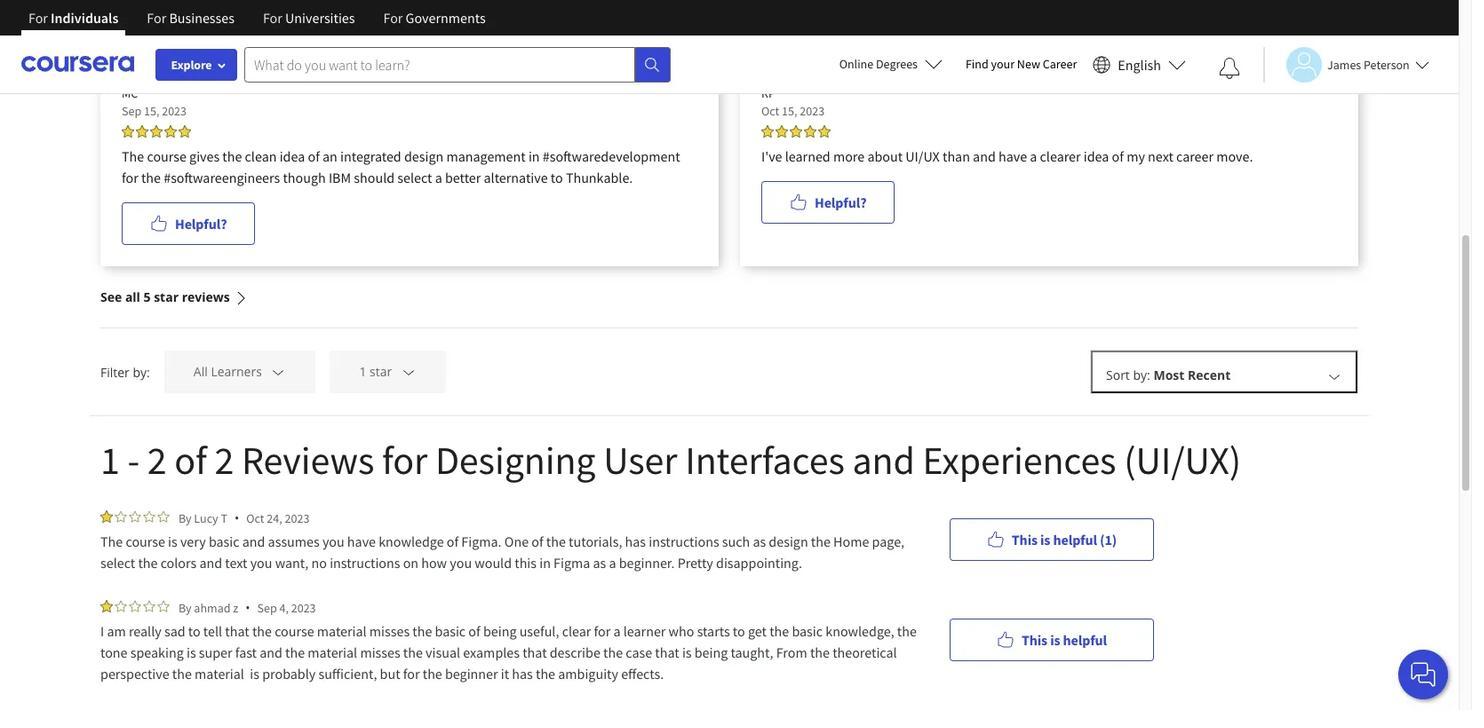 Task type: describe. For each thing, give the bounding box(es) containing it.
and down by lucy t • oct 24, 2023
[[242, 533, 265, 551]]

all
[[125, 289, 140, 306]]

sad
[[164, 623, 185, 641]]

of right -
[[174, 436, 207, 485]]

select inside the course gives the clean idea of an integrated design management in #softwaredevelopment for the #softwareengineers though ibm should select a better alternative to thunkable.
[[397, 169, 432, 187]]

in inside the course is very basic and assumes you have knowledge of figma. one of the tutorials, has instructions such as design the home page, select the colors and text you want, no instructions on how you would this in figma as a beginner. pretty disappointing.
[[540, 555, 551, 572]]

2 horizontal spatial basic
[[792, 623, 823, 641]]

ahmad
[[194, 600, 231, 616]]

disappointing.
[[716, 555, 802, 572]]

this is helpful (1)
[[1012, 531, 1117, 549]]

1 horizontal spatial you
[[322, 533, 345, 551]]

rp
[[762, 85, 776, 101]]

1 horizontal spatial as
[[753, 533, 766, 551]]

0 horizontal spatial being
[[483, 623, 517, 641]]

the down "visual"
[[423, 666, 442, 683]]

(1)
[[1100, 531, 1117, 549]]

0 horizontal spatial that
[[225, 623, 249, 641]]

on
[[403, 555, 419, 572]]

all learners button
[[164, 351, 316, 394]]

reviews
[[182, 289, 230, 306]]

select inside the course is very basic and assumes you have knowledge of figma. one of the tutorials, has instructions such as design the home page, select the colors and text you want, no instructions on how you would this in figma as a beginner. pretty disappointing.
[[100, 555, 135, 572]]

really
[[129, 623, 162, 641]]

knowledge,
[[826, 623, 895, 641]]

clearer
[[1040, 148, 1081, 165]]

such
[[722, 533, 750, 551]]

i've
[[762, 148, 783, 165]]

sufficient,
[[319, 666, 377, 683]]

next
[[1148, 148, 1174, 165]]

-
[[127, 436, 140, 485]]

mc sep 15, 2023
[[122, 85, 187, 119]]

for for individuals
[[28, 9, 48, 27]]

describe
[[550, 644, 601, 662]]

see all 5 star reviews button
[[100, 267, 248, 328]]

course for is
[[126, 533, 165, 551]]

sep inside by ahmad z • sep 4, 2023
[[257, 600, 277, 616]]

all
[[194, 364, 208, 381]]

clear
[[562, 623, 591, 641]]

management
[[446, 148, 526, 165]]

course inside i am really sad to tell that the course material misses the basic of being useful, clear for a learner who starts to get the basic knowledge, the tone speaking is super fast and the material misses the visual examples that describe the case that is being taught, from the theoretical perspective the material  is probably sufficient, but for the beginner it has the ambiguity effects.
[[275, 623, 314, 641]]

1 horizontal spatial basic
[[435, 623, 466, 641]]

is inside button
[[1051, 631, 1061, 649]]

oct inside by lucy t • oct 24, 2023
[[246, 511, 264, 527]]

course for gives
[[147, 148, 187, 165]]

2023 inside by ahmad z • sep 4, 2023
[[291, 600, 316, 616]]

figma
[[554, 555, 590, 572]]

this is helpful (1) button
[[950, 519, 1154, 561]]

reviews
[[242, 436, 374, 485]]

the for the course is very basic and assumes you have knowledge of figma. one of the tutorials, has instructions such as design the home page, select the colors and text you want, no instructions on how you would this in figma as a beginner. pretty disappointing.
[[100, 533, 123, 551]]

should
[[354, 169, 395, 187]]

4,
[[279, 600, 289, 616]]

0 vertical spatial material
[[317, 623, 367, 641]]

chat with us image
[[1409, 661, 1438, 690]]

design inside the course gives the clean idea of an integrated design management in #softwaredevelopment for the #softwareengineers though ibm should select a better alternative to thunkable.
[[404, 148, 444, 165]]

see
[[100, 289, 122, 306]]

perspective
[[100, 666, 169, 683]]

case
[[626, 644, 652, 662]]

t
[[221, 511, 227, 527]]

online degrees
[[839, 56, 918, 72]]

is inside the course is very basic and assumes you have knowledge of figma. one of the tutorials, has instructions such as design the home page, select the colors and text you want, no instructions on how you would this in figma as a beginner. pretty disappointing.
[[168, 533, 177, 551]]

page,
[[872, 533, 905, 551]]

find your new career
[[966, 56, 1077, 72]]

1 vertical spatial misses
[[360, 644, 400, 662]]

has inside i am really sad to tell that the course material misses the basic of being useful, clear for a learner who starts to get the basic knowledge, the tone speaking is super fast and the material misses the visual examples that describe the case that is being taught, from the theoretical perspective the material  is probably sufficient, but for the beginner it has the ambiguity effects.
[[512, 666, 533, 683]]

visual
[[426, 644, 460, 662]]

for right clear
[[594, 623, 611, 641]]

coursera image
[[21, 50, 134, 78]]

by: for filter
[[133, 364, 150, 381]]

the left home
[[811, 533, 831, 551]]

a inside i am really sad to tell that the course material misses the basic of being useful, clear for a learner who starts to get the basic knowledge, the tone speaking is super fast and the material misses the visual examples that describe the case that is being taught, from the theoretical perspective the material  is probably sufficient, but for the beginner it has the ambiguity effects.
[[614, 623, 621, 641]]

explore button
[[156, 49, 237, 81]]

ui/ux
[[906, 148, 940, 165]]

tell
[[203, 623, 222, 641]]

of left my
[[1112, 148, 1124, 165]]

how
[[421, 555, 447, 572]]

thunkable.
[[566, 169, 633, 187]]

beginner.
[[619, 555, 675, 572]]

2 horizontal spatial you
[[450, 555, 472, 572]]

clean
[[245, 148, 277, 165]]

useful,
[[520, 623, 559, 641]]

ibm
[[329, 169, 351, 187]]

designing
[[435, 436, 596, 485]]

2023 inside mc sep 15, 2023
[[162, 103, 187, 119]]

home
[[834, 533, 869, 551]]

sort
[[1106, 367, 1130, 384]]

1 vertical spatial being
[[695, 644, 728, 662]]

english
[[1118, 56, 1161, 73]]

for up knowledge
[[382, 436, 428, 485]]

1 star button
[[330, 351, 446, 394]]

by ahmad z • sep 4, 2023
[[179, 600, 316, 617]]

but
[[380, 666, 400, 683]]

0 vertical spatial instructions
[[649, 533, 719, 551]]

star inside see all 5 star reviews 'button'
[[154, 289, 179, 306]]

design inside the course is very basic and assumes you have knowledge of figma. one of the tutorials, has instructions such as design the home page, select the colors and text you want, no instructions on how you would this in figma as a beginner. pretty disappointing.
[[769, 533, 808, 551]]

for governments
[[383, 9, 486, 27]]

2 horizontal spatial that
[[655, 644, 680, 662]]

of right one
[[532, 533, 544, 551]]

career
[[1043, 56, 1077, 72]]

for inside the course gives the clean idea of an integrated design management in #softwaredevelopment for the #softwareengineers though ibm should select a better alternative to thunkable.
[[122, 169, 138, 187]]

my
[[1127, 148, 1145, 165]]

more
[[833, 148, 865, 165]]

show notifications image
[[1219, 58, 1241, 79]]

by lucy t • oct 24, 2023
[[179, 510, 310, 527]]

learner
[[624, 623, 666, 641]]

speaking
[[130, 644, 184, 662]]

by for sad
[[179, 600, 192, 616]]

would
[[475, 555, 512, 572]]

for universities
[[263, 9, 355, 27]]

the up probably
[[285, 644, 305, 662]]

assumes
[[268, 533, 320, 551]]

better
[[445, 169, 481, 187]]

find
[[966, 56, 989, 72]]

star image for am
[[129, 601, 141, 613]]

governments
[[406, 9, 486, 27]]

about
[[868, 148, 903, 165]]

the right the from at the bottom right
[[810, 644, 830, 662]]

the up fast
[[252, 623, 272, 641]]

What do you want to learn? text field
[[244, 47, 635, 82]]

lucy
[[194, 511, 218, 527]]

individuals
[[51, 9, 118, 27]]

for individuals
[[28, 9, 118, 27]]

by for very
[[179, 511, 192, 527]]

1 2 from the left
[[147, 436, 167, 485]]

want,
[[275, 555, 309, 572]]

0 vertical spatial misses
[[370, 623, 410, 641]]

in inside the course gives the clean idea of an integrated design management in #softwaredevelopment for the #softwareengineers though ibm should select a better alternative to thunkable.
[[529, 148, 540, 165]]

james peterson
[[1328, 56, 1410, 72]]

ambiguity
[[558, 666, 618, 683]]

pretty
[[678, 555, 713, 572]]

oct inside rp oct 15, 2023
[[762, 103, 780, 119]]

15, for course
[[144, 103, 159, 119]]

colors
[[161, 555, 197, 572]]

who
[[669, 623, 694, 641]]

1 for 1 - 2 of 2 reviews for designing user interfaces and experiences (ui/ux)
[[100, 436, 120, 485]]

2023 inside by lucy t • oct 24, 2023
[[285, 511, 310, 527]]

the course gives the clean idea of an integrated design management in #softwaredevelopment for the #softwareengineers though ibm should select a better alternative to thunkable.
[[122, 148, 680, 187]]

super
[[199, 644, 232, 662]]

for businesses
[[147, 9, 235, 27]]

has inside the course is very basic and assumes you have knowledge of figma. one of the tutorials, has instructions such as design the home page, select the colors and text you want, no instructions on how you would this in figma as a beginner. pretty disappointing.
[[625, 533, 646, 551]]

most
[[1154, 367, 1185, 384]]

2 horizontal spatial to
[[733, 623, 745, 641]]

the down speaking
[[172, 666, 192, 683]]

this
[[515, 555, 537, 572]]

2 2 from the left
[[215, 436, 234, 485]]



Task type: vqa. For each thing, say whether or not it's contained in the screenshot.
Akamai Technologies, Inc. link
no



Task type: locate. For each thing, give the bounding box(es) containing it.
recent
[[1188, 367, 1231, 384]]

as
[[753, 533, 766, 551], [593, 555, 606, 572]]

for right but
[[403, 666, 420, 683]]

0 vertical spatial as
[[753, 533, 766, 551]]

learned
[[785, 148, 831, 165]]

0 vertical spatial 1
[[359, 364, 367, 381]]

0 horizontal spatial basic
[[209, 533, 240, 551]]

design right integrated
[[404, 148, 444, 165]]

you right "text" at the left
[[250, 555, 272, 572]]

None search field
[[244, 47, 671, 82]]

helpful? down more
[[815, 194, 867, 212]]

1 vertical spatial instructions
[[330, 555, 400, 572]]

see all 5 star reviews
[[100, 289, 230, 306]]

learners
[[211, 364, 262, 381]]

of inside i am really sad to tell that the course material misses the basic of being useful, clear for a learner who starts to get the basic knowledge, the tone speaking is super fast and the material misses the visual examples that describe the case that is being taught, from the theoretical perspective the material  is probably sufficient, but for the beginner it has the ambiguity effects.
[[469, 623, 481, 641]]

of inside the course gives the clean idea of an integrated design management in #softwaredevelopment for the #softwareengineers though ibm should select a better alternative to thunkable.
[[308, 148, 320, 165]]

chevron down image inside all learners button
[[271, 365, 287, 381]]

a left clearer
[[1030, 148, 1037, 165]]

filled star image
[[122, 125, 134, 138], [150, 125, 163, 138], [164, 125, 177, 138], [179, 125, 191, 138], [762, 125, 774, 138], [776, 125, 788, 138], [804, 125, 817, 138], [100, 511, 113, 523]]

0 vertical spatial sep
[[122, 103, 141, 119]]

the inside the course gives the clean idea of an integrated design management in #softwaredevelopment for the #softwareengineers though ibm should select a better alternative to thunkable.
[[122, 148, 144, 165]]

0 vertical spatial helpful
[[1053, 531, 1097, 549]]

1 vertical spatial design
[[769, 533, 808, 551]]

the for the course gives the clean idea of an integrated design management in #softwaredevelopment for the #softwareengineers though ibm should select a better alternative to thunkable.
[[122, 148, 144, 165]]

0 horizontal spatial helpful?
[[175, 215, 227, 233]]

very
[[180, 533, 206, 551]]

2023 right 4,
[[291, 600, 316, 616]]

helpful? down '#softwareengineers'
[[175, 215, 227, 233]]

the inside the course is very basic and assumes you have knowledge of figma. one of the tutorials, has instructions such as design the home page, select the colors and text you want, no instructions on how you would this in figma as a beginner. pretty disappointing.
[[100, 533, 123, 551]]

helpful? button for learned
[[762, 181, 895, 224]]

1 horizontal spatial helpful? button
[[762, 181, 895, 224]]

0 vertical spatial •
[[235, 510, 239, 527]]

1 inside button
[[359, 364, 367, 381]]

1 horizontal spatial oct
[[762, 103, 780, 119]]

text
[[225, 555, 247, 572]]

1 horizontal spatial 1
[[359, 364, 367, 381]]

1 vertical spatial helpful
[[1063, 631, 1107, 649]]

that down useful,
[[523, 644, 547, 662]]

2023 up learned
[[800, 103, 825, 119]]

one
[[505, 533, 529, 551]]

1 vertical spatial sep
[[257, 600, 277, 616]]

sep left 4,
[[257, 600, 277, 616]]

james peterson button
[[1264, 47, 1430, 82]]

this inside button
[[1022, 631, 1048, 649]]

1 for 1 star
[[359, 364, 367, 381]]

2 up 't'
[[215, 436, 234, 485]]

for left individuals
[[28, 9, 48, 27]]

a inside the course is very basic and assumes you have knowledge of figma. one of the tutorials, has instructions such as design the home page, select the colors and text you want, no instructions on how you would this in figma as a beginner. pretty disappointing.
[[609, 555, 616, 572]]

of up the examples
[[469, 623, 481, 641]]

(ui/ux)
[[1124, 436, 1241, 485]]

24,
[[267, 511, 282, 527]]

0 vertical spatial course
[[147, 148, 187, 165]]

1 horizontal spatial being
[[695, 644, 728, 662]]

starts
[[697, 623, 730, 641]]

#softwaredevelopment
[[543, 148, 680, 165]]

for
[[122, 169, 138, 187], [382, 436, 428, 485], [594, 623, 611, 641], [403, 666, 420, 683]]

15, for learned
[[782, 103, 798, 119]]

chevron down image for learners
[[271, 365, 287, 381]]

15, down the explore popup button
[[144, 103, 159, 119]]

have left clearer
[[999, 148, 1027, 165]]

this inside button
[[1012, 531, 1038, 549]]

1 horizontal spatial sep
[[257, 600, 277, 616]]

2 vertical spatial material
[[195, 666, 244, 683]]

0 vertical spatial being
[[483, 623, 517, 641]]

is inside button
[[1041, 531, 1051, 549]]

z
[[233, 600, 238, 616]]

the up figma
[[546, 533, 566, 551]]

to left tell
[[188, 623, 201, 641]]

1 15, from the left
[[144, 103, 159, 119]]

theoretical
[[833, 644, 897, 662]]

by: right filter
[[133, 364, 150, 381]]

the up "visual"
[[413, 623, 432, 641]]

3 for from the left
[[263, 9, 282, 27]]

1 vertical spatial in
[[540, 555, 551, 572]]

2 15, from the left
[[782, 103, 798, 119]]

1 vertical spatial has
[[512, 666, 533, 683]]

0 vertical spatial helpful?
[[815, 194, 867, 212]]

online degrees button
[[825, 44, 957, 84]]

chevron down image for star
[[401, 365, 417, 381]]

1 vertical spatial material
[[308, 644, 357, 662]]

alternative
[[484, 169, 548, 187]]

the left colors
[[138, 555, 158, 572]]

that up fast
[[225, 623, 249, 641]]

that
[[225, 623, 249, 641], [523, 644, 547, 662], [655, 644, 680, 662]]

idea inside the course gives the clean idea of an integrated design management in #softwaredevelopment for the #softwareengineers though ibm should select a better alternative to thunkable.
[[280, 148, 305, 165]]

by left 'lucy'
[[179, 511, 192, 527]]

1 horizontal spatial helpful?
[[815, 194, 867, 212]]

the right the get
[[770, 623, 789, 641]]

1 vertical spatial 1
[[100, 436, 120, 485]]

4 for from the left
[[383, 9, 403, 27]]

0 horizontal spatial idea
[[280, 148, 305, 165]]

has right it
[[512, 666, 533, 683]]

of
[[308, 148, 320, 165], [1112, 148, 1124, 165], [174, 436, 207, 485], [447, 533, 459, 551], [532, 533, 544, 551], [469, 623, 481, 641]]

have left knowledge
[[347, 533, 376, 551]]

am
[[107, 623, 126, 641]]

1 horizontal spatial 15,
[[782, 103, 798, 119]]

star image
[[115, 511, 127, 523], [143, 511, 156, 523], [157, 511, 170, 523], [115, 601, 127, 613], [143, 601, 156, 613]]

oct
[[762, 103, 780, 119], [246, 511, 264, 527]]

1 horizontal spatial by:
[[1133, 367, 1151, 384]]

you up no
[[322, 533, 345, 551]]

0 vertical spatial select
[[397, 169, 432, 187]]

0 horizontal spatial oct
[[246, 511, 264, 527]]

this for this is helpful
[[1022, 631, 1048, 649]]

1 vertical spatial star
[[370, 364, 392, 381]]

•
[[235, 510, 239, 527], [245, 600, 250, 617]]

a inside the course gives the clean idea of an integrated design management in #softwaredevelopment for the #softwareengineers though ibm should select a better alternative to thunkable.
[[435, 169, 442, 187]]

find your new career link
[[957, 53, 1086, 76]]

a left learner
[[614, 623, 621, 641]]

instructions up pretty
[[649, 533, 719, 551]]

1 horizontal spatial star
[[370, 364, 392, 381]]

course down 4,
[[275, 623, 314, 641]]

for for governments
[[383, 9, 403, 27]]

helpful? button down '#softwareengineers'
[[122, 203, 255, 245]]

fast
[[235, 644, 257, 662]]

star image
[[129, 511, 141, 523], [129, 601, 141, 613], [157, 601, 170, 613]]

for for universities
[[263, 9, 282, 27]]

have
[[999, 148, 1027, 165], [347, 533, 376, 551]]

1 vertical spatial have
[[347, 533, 376, 551]]

being
[[483, 623, 517, 641], [695, 644, 728, 662]]

• right 't'
[[235, 510, 239, 527]]

0 vertical spatial star
[[154, 289, 179, 306]]

helpful for this is helpful
[[1063, 631, 1107, 649]]

oct left 24,
[[246, 511, 264, 527]]

by: right sort
[[1133, 367, 1151, 384]]

instructions right no
[[330, 555, 400, 572]]

0 horizontal spatial you
[[250, 555, 272, 572]]

the down describe
[[536, 666, 555, 683]]

being up the examples
[[483, 623, 517, 641]]

0 horizontal spatial select
[[100, 555, 135, 572]]

basic
[[209, 533, 240, 551], [435, 623, 466, 641], [792, 623, 823, 641]]

idea up the though
[[280, 148, 305, 165]]

by: for sort
[[1133, 367, 1151, 384]]

15, up i've
[[782, 103, 798, 119]]

experiences
[[923, 436, 1117, 485]]

1 horizontal spatial 2
[[215, 436, 234, 485]]

sep
[[122, 103, 141, 119], [257, 600, 277, 616]]

star image down -
[[129, 511, 141, 523]]

you right how
[[450, 555, 472, 572]]

0 horizontal spatial chevron down image
[[271, 365, 287, 381]]

1 vertical spatial select
[[100, 555, 135, 572]]

by up sad
[[179, 600, 192, 616]]

and left "text" at the left
[[199, 555, 222, 572]]

2 idea from the left
[[1084, 148, 1109, 165]]

0 horizontal spatial by:
[[133, 364, 150, 381]]

rp oct 15, 2023
[[762, 85, 825, 119]]

• for and
[[235, 510, 239, 527]]

0 horizontal spatial sep
[[122, 103, 141, 119]]

helpful? button down learned
[[762, 181, 895, 224]]

an
[[323, 148, 338, 165]]

2 for from the left
[[147, 9, 166, 27]]

1 horizontal spatial that
[[523, 644, 547, 662]]

0 horizontal spatial to
[[188, 623, 201, 641]]

the
[[222, 148, 242, 165], [141, 169, 161, 187], [546, 533, 566, 551], [811, 533, 831, 551], [138, 555, 158, 572], [252, 623, 272, 641], [413, 623, 432, 641], [770, 623, 789, 641], [897, 623, 917, 641], [285, 644, 305, 662], [403, 644, 423, 662], [603, 644, 623, 662], [810, 644, 830, 662], [172, 666, 192, 683], [423, 666, 442, 683], [536, 666, 555, 683]]

and right than
[[973, 148, 996, 165]]

1 vertical spatial •
[[245, 600, 250, 617]]

explore
[[171, 57, 212, 73]]

for left businesses
[[147, 9, 166, 27]]

all learners
[[194, 364, 262, 381]]

select
[[397, 169, 432, 187], [100, 555, 135, 572]]

instructions
[[649, 533, 719, 551], [330, 555, 400, 572]]

0 vertical spatial in
[[529, 148, 540, 165]]

by:
[[133, 364, 150, 381], [1133, 367, 1151, 384]]

has
[[625, 533, 646, 551], [512, 666, 533, 683]]

0 horizontal spatial star
[[154, 289, 179, 306]]

and up page,
[[853, 436, 915, 485]]

0 vertical spatial by
[[179, 511, 192, 527]]

0 horizontal spatial 1
[[100, 436, 120, 485]]

0 horizontal spatial •
[[235, 510, 239, 527]]

the left '#softwareengineers'
[[141, 169, 161, 187]]

helpful? for gives
[[175, 215, 227, 233]]

taught,
[[731, 644, 774, 662]]

1 by from the top
[[179, 511, 192, 527]]

0 vertical spatial has
[[625, 533, 646, 551]]

helpful? button
[[762, 181, 895, 224], [122, 203, 255, 245]]

in right this
[[540, 555, 551, 572]]

star image up sad
[[157, 601, 170, 613]]

• for tell
[[245, 600, 250, 617]]

chevron down image
[[271, 365, 287, 381], [401, 365, 417, 381], [1327, 369, 1343, 385]]

i
[[100, 623, 104, 641]]

1 vertical spatial the
[[100, 533, 123, 551]]

1 horizontal spatial chevron down image
[[401, 365, 417, 381]]

0 vertical spatial have
[[999, 148, 1027, 165]]

2
[[147, 436, 167, 485], [215, 436, 234, 485]]

5
[[144, 289, 151, 306]]

of up how
[[447, 533, 459, 551]]

from
[[776, 644, 808, 662]]

1 horizontal spatial instructions
[[649, 533, 719, 551]]

basic down 't'
[[209, 533, 240, 551]]

a down tutorials,
[[609, 555, 616, 572]]

oct down rp
[[762, 103, 780, 119]]

chevron down image inside 1 star button
[[401, 365, 417, 381]]

the down mc sep 15, 2023
[[122, 148, 144, 165]]

filled star image
[[136, 125, 148, 138], [790, 125, 802, 138], [818, 125, 831, 138], [100, 601, 113, 613]]

sep inside mc sep 15, 2023
[[122, 103, 141, 119]]

0 horizontal spatial as
[[593, 555, 606, 572]]

that down who
[[655, 644, 680, 662]]

in
[[529, 148, 540, 165], [540, 555, 551, 572]]

and right fast
[[260, 644, 283, 662]]

design up disappointing.
[[769, 533, 808, 551]]

course inside the course is very basic and assumes you have knowledge of figma. one of the tutorials, has instructions such as design the home page, select the colors and text you want, no instructions on how you would this in figma as a beginner. pretty disappointing.
[[126, 533, 165, 551]]

mc
[[122, 85, 138, 101]]

for
[[28, 9, 48, 27], [147, 9, 166, 27], [263, 9, 282, 27], [383, 9, 403, 27]]

1 horizontal spatial to
[[551, 169, 563, 187]]

design
[[404, 148, 444, 165], [769, 533, 808, 551]]

though
[[283, 169, 326, 187]]

idea right clearer
[[1084, 148, 1109, 165]]

1 horizontal spatial •
[[245, 600, 250, 617]]

for left governments
[[383, 9, 403, 27]]

2023 inside rp oct 15, 2023
[[800, 103, 825, 119]]

has up beginner.
[[625, 533, 646, 551]]

0 horizontal spatial instructions
[[330, 555, 400, 572]]

to right alternative
[[551, 169, 563, 187]]

than
[[943, 148, 970, 165]]

by inside by ahmad z • sep 4, 2023
[[179, 600, 192, 616]]

helpful? for more
[[815, 194, 867, 212]]

to left the get
[[733, 623, 745, 641]]

• right z
[[245, 600, 250, 617]]

for down mc sep 15, 2023
[[122, 169, 138, 187]]

as down tutorials,
[[593, 555, 606, 572]]

universities
[[285, 9, 355, 27]]

for for businesses
[[147, 9, 166, 27]]

15, inside mc sep 15, 2023
[[144, 103, 159, 119]]

in up alternative
[[529, 148, 540, 165]]

1 vertical spatial as
[[593, 555, 606, 572]]

probably
[[262, 666, 316, 683]]

filter
[[100, 364, 130, 381]]

star image up really
[[129, 601, 141, 613]]

helpful inside button
[[1063, 631, 1107, 649]]

0 vertical spatial design
[[404, 148, 444, 165]]

1
[[359, 364, 367, 381], [100, 436, 120, 485]]

0 horizontal spatial has
[[512, 666, 533, 683]]

your
[[991, 56, 1015, 72]]

being down the starts
[[695, 644, 728, 662]]

course left gives
[[147, 148, 187, 165]]

basic up "visual"
[[435, 623, 466, 641]]

star
[[154, 289, 179, 306], [370, 364, 392, 381]]

career
[[1177, 148, 1214, 165]]

gives
[[189, 148, 220, 165]]

1 horizontal spatial idea
[[1084, 148, 1109, 165]]

0 horizontal spatial design
[[404, 148, 444, 165]]

basic up the from at the bottom right
[[792, 623, 823, 641]]

0 horizontal spatial 2
[[147, 436, 167, 485]]

1 vertical spatial helpful?
[[175, 215, 227, 233]]

businesses
[[169, 9, 235, 27]]

2023 right 24,
[[285, 511, 310, 527]]

no
[[311, 555, 327, 572]]

1 vertical spatial this
[[1022, 631, 1048, 649]]

by inside by lucy t • oct 24, 2023
[[179, 511, 192, 527]]

course up colors
[[126, 533, 165, 551]]

the left "visual"
[[403, 644, 423, 662]]

helpful?
[[815, 194, 867, 212], [175, 215, 227, 233]]

2 horizontal spatial chevron down image
[[1327, 369, 1343, 385]]

this for this is helpful (1)
[[1012, 531, 1038, 549]]

material
[[317, 623, 367, 641], [308, 644, 357, 662], [195, 666, 244, 683]]

0 vertical spatial this
[[1012, 531, 1038, 549]]

0 horizontal spatial 15,
[[144, 103, 159, 119]]

tone
[[100, 644, 128, 662]]

1 vertical spatial course
[[126, 533, 165, 551]]

and inside i am really sad to tell that the course material misses the basic of being useful, clear for a learner who starts to get the basic knowledge, the tone speaking is super fast and the material misses the visual examples that describe the case that is being taught, from the theoretical perspective the material  is probably sufficient, but for the beginner it has the ambiguity effects.
[[260, 644, 283, 662]]

0 vertical spatial oct
[[762, 103, 780, 119]]

star image for course
[[129, 511, 141, 523]]

move.
[[1217, 148, 1253, 165]]

select right should
[[397, 169, 432, 187]]

15, inside rp oct 15, 2023
[[782, 103, 798, 119]]

1 star
[[359, 364, 392, 381]]

1 horizontal spatial design
[[769, 533, 808, 551]]

0 horizontal spatial have
[[347, 533, 376, 551]]

2 right -
[[147, 436, 167, 485]]

select left colors
[[100, 555, 135, 572]]

to inside the course gives the clean idea of an integrated design management in #softwaredevelopment for the #softwareengineers though ibm should select a better alternative to thunkable.
[[551, 169, 563, 187]]

the left case
[[603, 644, 623, 662]]

examples
[[463, 644, 520, 662]]

helpful inside button
[[1053, 531, 1097, 549]]

integrated
[[340, 148, 401, 165]]

as up disappointing.
[[753, 533, 766, 551]]

sort by: most recent
[[1106, 367, 1231, 384]]

for left the universities
[[263, 9, 282, 27]]

a left better
[[435, 169, 442, 187]]

star inside 1 star button
[[370, 364, 392, 381]]

basic inside the course is very basic and assumes you have knowledge of figma. one of the tutorials, has instructions such as design the home page, select the colors and text you want, no instructions on how you would this in figma as a beginner. pretty disappointing.
[[209, 533, 240, 551]]

2023 down explore
[[162, 103, 187, 119]]

of left an
[[308, 148, 320, 165]]

helpful for this is helpful (1)
[[1053, 531, 1097, 549]]

the up '#softwareengineers'
[[222, 148, 242, 165]]

1 vertical spatial oct
[[246, 511, 264, 527]]

have inside the course is very basic and assumes you have knowledge of figma. one of the tutorials, has instructions such as design the home page, select the colors and text you want, no instructions on how you would this in figma as a beginner. pretty disappointing.
[[347, 533, 376, 551]]

banner navigation
[[14, 0, 500, 49]]

tutorials,
[[569, 533, 622, 551]]

the left very
[[100, 533, 123, 551]]

sep down mc
[[122, 103, 141, 119]]

1 horizontal spatial have
[[999, 148, 1027, 165]]

1 vertical spatial by
[[179, 600, 192, 616]]

peterson
[[1364, 56, 1410, 72]]

0 vertical spatial the
[[122, 148, 144, 165]]

1 horizontal spatial select
[[397, 169, 432, 187]]

1 for from the left
[[28, 9, 48, 27]]

1 idea from the left
[[280, 148, 305, 165]]

2 vertical spatial course
[[275, 623, 314, 641]]

1 horizontal spatial has
[[625, 533, 646, 551]]

2 by from the top
[[179, 600, 192, 616]]

helpful? button for course
[[122, 203, 255, 245]]

course inside the course gives the clean idea of an integrated design management in #softwaredevelopment for the #softwareengineers though ibm should select a better alternative to thunkable.
[[147, 148, 187, 165]]

the right the knowledge,
[[897, 623, 917, 641]]

0 horizontal spatial helpful? button
[[122, 203, 255, 245]]



